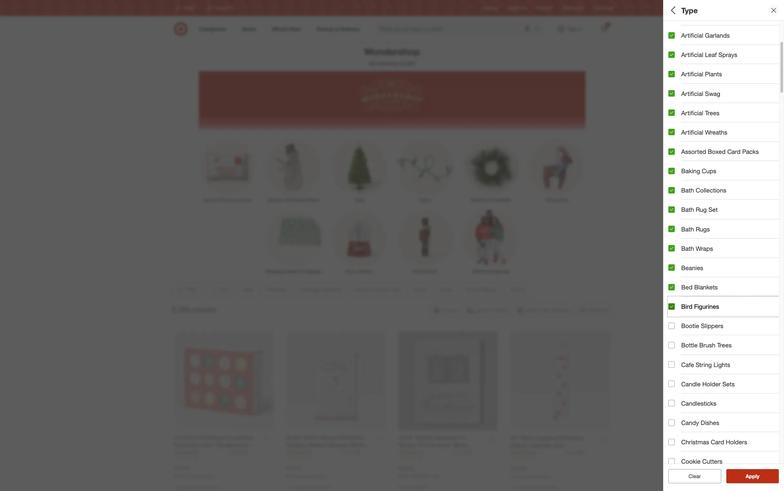 Task type: locate. For each thing, give the bounding box(es) containing it.
clear inside button
[[689, 473, 701, 480]]

type dialog
[[663, 0, 784, 492]]

3 bath from the top
[[681, 225, 694, 233]]

lights
[[419, 197, 431, 203], [714, 361, 730, 369]]

$10.00
[[174, 465, 190, 472], [286, 465, 302, 472], [511, 466, 526, 472]]

0 horizontal spatial outdoor
[[267, 197, 284, 203]]

animal left figurines;
[[707, 34, 721, 39]]

5 artificial from the top
[[681, 109, 703, 117]]

4 artificial from the top
[[681, 90, 703, 97]]

indoor christmas decor link
[[195, 138, 260, 203]]

6 artificial from the top
[[681, 129, 703, 136]]

price button
[[669, 111, 784, 134]]

2 horizontal spatial $10.00
[[511, 466, 526, 472]]

0 horizontal spatial orders
[[209, 485, 220, 490]]

only ships with $35 orders for 2
[[511, 486, 556, 490]]

2 decor from the left
[[307, 197, 319, 203]]

bath rug set
[[681, 206, 718, 214]]

bath for bath collections
[[681, 187, 694, 194]]

decor for outdoor christmas decor
[[307, 197, 319, 203]]

2 horizontal spatial with
[[530, 486, 537, 490]]

0 vertical spatial wreaths
[[705, 129, 728, 136]]

0 horizontal spatial christmas
[[218, 197, 238, 203]]

2 artificial from the top
[[681, 51, 703, 58]]

2 horizontal spatial orders
[[545, 486, 556, 490]]

only ships with $35 orders for 10
[[286, 485, 332, 490]]

artificial for artificial garlands
[[681, 32, 703, 39]]

0 horizontal spatial &
[[299, 269, 302, 274]]

type up advent
[[669, 25, 682, 33]]

1 horizontal spatial only
[[286, 485, 294, 490]]

artificial for artificial swag
[[681, 90, 703, 97]]

1 horizontal spatial only ships with $35 orders
[[286, 485, 332, 490]]

1 vertical spatial wondershop
[[369, 60, 398, 67]]

wreaths inside 'type' dialog
[[705, 129, 728, 136]]

type for type
[[681, 6, 698, 15]]

indoor inside button
[[669, 95, 687, 103]]

artificial up assorted
[[681, 129, 703, 136]]

purchased for 18
[[185, 474, 204, 479]]

when for 18
[[174, 474, 184, 479]]

clear left all
[[686, 473, 698, 480]]

0 horizontal spatial 2
[[531, 456, 533, 461]]

only for 2
[[511, 486, 518, 490]]

1 vertical spatial results
[[750, 473, 766, 480]]

decor
[[239, 197, 252, 203], [307, 197, 319, 203]]

1 horizontal spatial $10.00 when purchased online
[[286, 465, 327, 479]]

assorted boxed card packs
[[681, 148, 759, 155]]

outdoor christmas decor
[[267, 197, 319, 203]]

artificial right artificial plants checkbox
[[681, 70, 703, 78]]

Artificial Wreaths checkbox
[[669, 129, 675, 136]]

Bottle Brush Trees checkbox
[[669, 342, 675, 349]]

0 horizontal spatial only
[[174, 485, 182, 490]]

1 horizontal spatial 2
[[607, 23, 609, 27]]

$35 for 18
[[201, 485, 208, 490]]

purchased inside $25.00 when purchased online
[[410, 474, 428, 479]]

0 vertical spatial &
[[489, 197, 491, 203]]

bath right bath collections option
[[681, 187, 694, 194]]

bath for bath rug set
[[681, 206, 694, 214]]

outdoor christmas decor link
[[260, 138, 326, 203]]

0 vertical spatial indoor
[[669, 95, 687, 103]]

free
[[398, 485, 407, 490]]

type inside dialog
[[681, 6, 698, 15]]

artificial wreaths
[[681, 129, 728, 136]]

candle holder sets
[[681, 381, 735, 388]]

clear inside button
[[686, 473, 698, 480]]

wraps
[[696, 245, 713, 252]]

only for 18
[[174, 485, 182, 490]]

1 horizontal spatial $35
[[314, 485, 320, 490]]

2 horizontal spatial only
[[511, 486, 518, 490]]

animal left statues;
[[743, 34, 757, 39]]

see results button
[[726, 470, 779, 484]]

1 horizontal spatial with
[[305, 485, 313, 490]]

Assorted Boxed Card Packs checkbox
[[669, 148, 675, 155]]

find stores link
[[594, 5, 614, 11]]

Artificial Garlands checkbox
[[669, 32, 675, 39]]

wreaths inside 'link'
[[471, 197, 487, 203]]

purchased for 2
[[522, 474, 540, 479]]

online
[[205, 474, 215, 479], [317, 474, 327, 479], [429, 474, 439, 479], [541, 474, 552, 479]]

when inside $25.00 when purchased online
[[398, 474, 408, 479]]

redcard
[[537, 6, 552, 10]]

$10.00 for 10
[[286, 465, 302, 472]]

results inside button
[[750, 473, 766, 480]]

artificial for artificial wreaths
[[681, 129, 703, 136]]

0 vertical spatial type
[[681, 6, 698, 15]]

beanies
[[681, 264, 703, 272]]

1 horizontal spatial results
[[750, 473, 766, 480]]

1 horizontal spatial garlands
[[705, 32, 730, 39]]

2 horizontal spatial ships
[[520, 486, 529, 490]]

bootie slippers
[[681, 322, 724, 330]]

bath left rugs
[[681, 225, 694, 233]]

1 horizontal spatial $10.00
[[286, 465, 302, 472]]

artificial for artificial plants
[[681, 70, 703, 78]]

search button
[[532, 22, 547, 37]]

$10.00 for 18
[[174, 465, 190, 472]]

0 horizontal spatial results
[[192, 305, 216, 314]]

wondershop up '(2,394)'
[[364, 46, 420, 57]]

registry
[[483, 6, 498, 10]]

0 horizontal spatial wreaths
[[471, 197, 487, 203]]

1 clear from the left
[[686, 473, 698, 480]]

2 bath from the top
[[681, 206, 694, 214]]

1 vertical spatial garlands
[[493, 197, 511, 203]]

0 horizontal spatial card
[[711, 439, 724, 446]]

0 vertical spatial garlands
[[705, 32, 730, 39]]

ships for 18
[[183, 485, 192, 490]]

0 horizontal spatial animal
[[707, 34, 721, 39]]

bed blankets
[[681, 284, 718, 291]]

ornaments
[[546, 197, 568, 203]]

indoor for indoor christmas decor
[[203, 197, 216, 203]]

bird
[[681, 303, 693, 310]]

2 horizontal spatial christmas
[[681, 439, 709, 446]]

see results
[[739, 473, 766, 480]]

online inside $25.00 when purchased online
[[429, 474, 439, 479]]

type advent calendars; animal figurines; animal statues; ankl
[[669, 25, 784, 39]]

wrapping paper & supplies link
[[260, 209, 326, 275]]

0 horizontal spatial indoor
[[203, 197, 216, 203]]

3 artificial from the top
[[681, 70, 703, 78]]

artificial right artificial garlands checkbox
[[681, 32, 703, 39]]

bath rugs
[[681, 225, 710, 233]]

0 vertical spatial 2
[[607, 23, 609, 27]]

bath
[[681, 187, 694, 194], [681, 206, 694, 214], [681, 225, 694, 233], [681, 245, 694, 252]]

1 vertical spatial &
[[299, 269, 302, 274]]

Artificial Leaf Sprays checkbox
[[669, 52, 675, 58]]

Cafe String Lights checkbox
[[669, 362, 675, 368]]

wondershop left '(2,394)'
[[369, 60, 398, 67]]

garlands
[[705, 32, 730, 39], [493, 197, 511, 203]]

type right all on the top right of the page
[[681, 6, 698, 15]]

results right 2,394
[[192, 305, 216, 314]]

bath up include
[[681, 245, 694, 252]]

Candlesticks checkbox
[[669, 400, 675, 407]]

1 vertical spatial wreaths
[[471, 197, 487, 203]]

boxed
[[708, 148, 726, 155]]

1 vertical spatial trees
[[354, 197, 365, 203]]

1 vertical spatial outdoor
[[267, 197, 284, 203]]

4 bath from the top
[[681, 245, 694, 252]]

cookie
[[681, 458, 701, 466]]

garlands inside 'type' dialog
[[705, 32, 730, 39]]

free shipping *
[[398, 485, 427, 490]]

outdoor inside button
[[689, 95, 713, 103]]

apply button
[[726, 470, 779, 484]]

all filters
[[669, 6, 699, 15]]

cafe
[[681, 361, 694, 369]]

indoor outdoor use
[[669, 95, 726, 103]]

$25.00
[[398, 465, 414, 472]]

1 horizontal spatial card
[[727, 148, 741, 155]]

Artificial Plants checkbox
[[669, 71, 675, 77]]

clear for clear
[[689, 473, 701, 480]]

supplies
[[303, 269, 321, 274]]

artificial down 'calendars;'
[[681, 51, 703, 58]]

0 horizontal spatial garlands
[[493, 197, 511, 203]]

1 animal from the left
[[707, 34, 721, 39]]

artificial down package quantity
[[681, 90, 703, 97]]

0 horizontal spatial with
[[193, 485, 200, 490]]

1 bath from the top
[[681, 187, 694, 194]]

cups
[[702, 167, 717, 175]]

bath left rug
[[681, 206, 694, 214]]

christmas card holders
[[681, 439, 747, 446]]

1 horizontal spatial lights
[[714, 361, 730, 369]]

ships for 2
[[520, 486, 529, 490]]

1 horizontal spatial christmas
[[285, 197, 306, 203]]

0 horizontal spatial ships
[[183, 485, 192, 490]]

artificial down indoor outdoor use
[[681, 109, 703, 117]]

decor for indoor christmas decor
[[239, 197, 252, 203]]

1 vertical spatial indoor
[[203, 197, 216, 203]]

1 horizontal spatial ships
[[295, 485, 304, 490]]

snow
[[346, 269, 357, 274]]

bath for bath wraps
[[681, 245, 694, 252]]

ships for 10
[[295, 485, 304, 490]]

christmas for indoor
[[218, 197, 238, 203]]

1 horizontal spatial outdoor
[[689, 95, 713, 103]]

clear down "cookie"
[[689, 473, 701, 480]]

online for 99
[[429, 474, 439, 479]]

indoor outdoor use button
[[669, 89, 784, 111]]

1 vertical spatial lights
[[714, 361, 730, 369]]

0 horizontal spatial only ships with $35 orders
[[174, 485, 220, 490]]

wrapping paper & supplies
[[266, 269, 321, 274]]

guest rating
[[669, 163, 706, 170]]

ankl
[[776, 34, 784, 39]]

matching pajamas link
[[458, 209, 524, 275]]

nutcrackers link
[[392, 209, 458, 275]]

when for 10
[[286, 474, 296, 479]]

out
[[703, 252, 712, 260]]

bath for bath rugs
[[681, 225, 694, 233]]

paper
[[286, 269, 298, 274]]

card left the holders
[[711, 439, 724, 446]]

ad
[[521, 6, 526, 10]]

filters
[[679, 6, 699, 15]]

1 vertical spatial 2
[[531, 456, 533, 461]]

1 horizontal spatial orders
[[321, 485, 332, 490]]

0 horizontal spatial decor
[[239, 197, 252, 203]]

trees
[[705, 109, 720, 117], [354, 197, 365, 203], [717, 342, 732, 349]]

Beanies checkbox
[[669, 265, 675, 271]]

0 vertical spatial outdoor
[[689, 95, 713, 103]]

2 horizontal spatial $10.00 when purchased online
[[511, 466, 552, 479]]

0 horizontal spatial $10.00
[[174, 465, 190, 472]]

0 vertical spatial lights
[[419, 197, 431, 203]]

candy
[[681, 419, 699, 427]]

1 decor from the left
[[239, 197, 252, 203]]

when for 2
[[511, 474, 521, 479]]

1 vertical spatial type
[[669, 25, 682, 33]]

artificial for artificial leaf sprays
[[681, 51, 703, 58]]

0 horizontal spatial $35
[[201, 485, 208, 490]]

Bath Collections checkbox
[[669, 187, 675, 194]]

target circle
[[562, 6, 584, 10]]

cutters
[[702, 458, 723, 466]]

results
[[192, 305, 216, 314], [750, 473, 766, 480]]

type inside type advent calendars; animal figurines; animal statues; ankl
[[669, 25, 682, 33]]

include out of stock
[[681, 252, 736, 260]]

$25.00 when purchased online
[[398, 465, 439, 479]]

1 horizontal spatial animal
[[743, 34, 757, 39]]

2 clear from the left
[[689, 473, 701, 480]]

2
[[607, 23, 609, 27], [531, 456, 533, 461]]

shipping
[[409, 485, 426, 490]]

animal
[[707, 34, 721, 39], [743, 34, 757, 39]]

theme button
[[669, 179, 784, 201]]

christmas
[[218, 197, 238, 203], [285, 197, 306, 203], [681, 439, 709, 446]]

when
[[174, 474, 184, 479], [286, 474, 296, 479], [398, 474, 408, 479], [511, 474, 521, 479]]

$35
[[201, 485, 208, 490], [314, 485, 320, 490], [538, 486, 544, 490]]

1 horizontal spatial indoor
[[669, 95, 687, 103]]

orders for 2
[[545, 486, 556, 490]]

2 horizontal spatial $35
[[538, 486, 544, 490]]

Bird Figurines checkbox
[[669, 304, 675, 310]]

bath collections
[[681, 187, 727, 194]]

bottle
[[681, 342, 698, 349]]

card left the packs
[[727, 148, 741, 155]]

1 horizontal spatial decor
[[307, 197, 319, 203]]

results right see
[[750, 473, 766, 480]]

Artificial Trees checkbox
[[669, 110, 675, 116]]

1 horizontal spatial wreaths
[[705, 129, 728, 136]]

$10.00 when purchased online
[[174, 465, 215, 479], [286, 465, 327, 479], [511, 466, 552, 479]]

2 horizontal spatial only ships with $35 orders
[[511, 486, 556, 490]]

1 artificial from the top
[[681, 32, 703, 39]]

0 vertical spatial results
[[192, 305, 216, 314]]

registry link
[[483, 5, 498, 11]]

online for 18
[[205, 474, 215, 479]]

ships
[[183, 485, 192, 490], [295, 485, 304, 490], [520, 486, 529, 490]]

1 horizontal spatial &
[[489, 197, 491, 203]]

0 horizontal spatial $10.00 when purchased online
[[174, 465, 215, 479]]



Task type: describe. For each thing, give the bounding box(es) containing it.
*
[[426, 485, 427, 490]]

holders
[[726, 439, 747, 446]]

statues;
[[758, 34, 774, 39]]

wondershop wondershop (2,394)
[[364, 46, 420, 67]]

baking
[[681, 167, 700, 175]]

baking cups
[[681, 167, 717, 175]]

orders for 10
[[321, 485, 332, 490]]

price
[[669, 118, 684, 125]]

string
[[696, 361, 712, 369]]

indoor for indoor outdoor use
[[669, 95, 687, 103]]

clear for clear all
[[686, 473, 698, 480]]

0 vertical spatial card
[[727, 148, 741, 155]]

rug
[[696, 206, 707, 214]]

online for 2
[[541, 474, 552, 479]]

apply
[[746, 473, 760, 480]]

when for 99
[[398, 474, 408, 479]]

wondershop at target image
[[199, 71, 586, 129]]

1 vertical spatial card
[[711, 439, 724, 446]]

clear all button
[[669, 470, 721, 484]]

Bath Rug Set checkbox
[[669, 207, 675, 213]]

matching
[[472, 269, 491, 274]]

only for 10
[[286, 485, 294, 490]]

artificial for artificial trees
[[681, 109, 703, 117]]

artificial plants
[[681, 70, 722, 78]]

10 link
[[286, 456, 386, 461]]

holder
[[702, 381, 721, 388]]

18 link
[[174, 456, 273, 461]]

bootie
[[681, 322, 699, 330]]

rugs
[[696, 225, 710, 233]]

lights inside 'type' dialog
[[714, 361, 730, 369]]

clear button
[[669, 470, 721, 484]]

bottle brush trees
[[681, 342, 732, 349]]

wreaths & garlands
[[471, 197, 511, 203]]

fpo/apo
[[669, 231, 696, 238]]

type for type advent calendars; animal figurines; animal statues; ankl
[[669, 25, 682, 33]]

christmas for outdoor
[[285, 197, 306, 203]]

Candy Dishes checkbox
[[669, 420, 675, 426]]

packs
[[742, 148, 759, 155]]

Christmas Card Holders checkbox
[[669, 439, 675, 446]]

purchased for 99
[[410, 474, 428, 479]]

2 animal from the left
[[743, 34, 757, 39]]

Include out of stock checkbox
[[669, 253, 675, 259]]

bird figurines
[[681, 303, 719, 310]]

nutcrackers
[[413, 269, 437, 274]]

results for 2,394 results
[[192, 305, 216, 314]]

use
[[715, 95, 726, 103]]

18
[[194, 456, 198, 461]]

2,394 results
[[172, 305, 216, 314]]

0 vertical spatial trees
[[705, 109, 720, 117]]

cafe string lights
[[681, 361, 730, 369]]

artificial leaf sprays
[[681, 51, 738, 58]]

fpo/apo button
[[669, 224, 784, 247]]

snow globes
[[346, 269, 373, 274]]

deals button
[[669, 134, 784, 156]]

quantity
[[695, 73, 720, 80]]

bath wraps
[[681, 245, 713, 252]]

weekly ad link
[[508, 5, 526, 11]]

all filters dialog
[[663, 0, 784, 492]]

features button
[[669, 44, 784, 66]]

lights link
[[392, 138, 458, 203]]

with for 2
[[530, 486, 537, 490]]

collections
[[696, 187, 727, 194]]

bed
[[681, 284, 693, 291]]

target circle link
[[562, 5, 584, 11]]

pajamas
[[492, 269, 510, 274]]

Bootie Slippers checkbox
[[669, 323, 675, 329]]

online for 10
[[317, 474, 327, 479]]

package quantity button
[[669, 66, 784, 89]]

2,394
[[172, 305, 190, 314]]

(2,394)
[[400, 60, 415, 67]]

advent
[[669, 34, 683, 39]]

candle
[[681, 381, 701, 388]]

with for 10
[[305, 485, 313, 490]]

weekly
[[508, 6, 520, 10]]

Cookie Cutters checkbox
[[669, 459, 675, 465]]

orders for 18
[[209, 485, 220, 490]]

cookie cutters
[[681, 458, 723, 466]]

all
[[669, 6, 677, 15]]

figurines
[[694, 303, 719, 310]]

$35 for 2
[[538, 486, 544, 490]]

garlands inside 'link'
[[493, 197, 511, 203]]

$35 for 10
[[314, 485, 320, 490]]

$10.00 for 2
[[511, 466, 526, 472]]

Bath Rugs checkbox
[[669, 226, 675, 232]]

What can we help you find? suggestions appear below search field
[[376, 22, 536, 36]]

artificial swag
[[681, 90, 720, 97]]

dishes
[[701, 419, 719, 427]]

theme
[[669, 186, 688, 193]]

Artificial Swag checkbox
[[669, 90, 675, 97]]

0 horizontal spatial lights
[[419, 197, 431, 203]]

find
[[594, 6, 602, 10]]

sprays
[[719, 51, 738, 58]]

calendars;
[[684, 34, 706, 39]]

trees link
[[326, 138, 392, 203]]

purchased for 10
[[297, 474, 316, 479]]

features
[[669, 50, 694, 58]]

clear all
[[686, 473, 704, 480]]

set
[[709, 206, 718, 214]]

wondershop inside wondershop wondershop (2,394)
[[369, 60, 398, 67]]

leaf
[[705, 51, 717, 58]]

artificial trees
[[681, 109, 720, 117]]

1 vertical spatial 2 link
[[511, 456, 610, 462]]

$10.00 when purchased online for 18
[[174, 465, 215, 479]]

redcard link
[[537, 5, 552, 11]]

2 vertical spatial trees
[[717, 342, 732, 349]]

only ships with $35 orders for 18
[[174, 485, 220, 490]]

10
[[306, 456, 311, 461]]

matching pajamas
[[472, 269, 510, 274]]

$10.00 when purchased online for 2
[[511, 466, 552, 479]]

& inside 'link'
[[489, 197, 491, 203]]

target
[[562, 6, 573, 10]]

figurines;
[[722, 34, 742, 39]]

christmas inside 'type' dialog
[[681, 439, 709, 446]]

of
[[714, 252, 719, 260]]

results for see results
[[750, 473, 766, 480]]

Candle Holder Sets checkbox
[[669, 381, 675, 388]]

package
[[669, 73, 694, 80]]

candy dishes
[[681, 419, 719, 427]]

wrapping
[[266, 269, 285, 274]]

stores
[[603, 6, 614, 10]]

find stores
[[594, 6, 614, 10]]

with for 18
[[193, 485, 200, 490]]

guest rating button
[[669, 156, 784, 179]]

color button
[[669, 201, 784, 224]]

brush
[[699, 342, 716, 349]]

Bed Blankets checkbox
[[669, 284, 675, 291]]

Bath Wraps checkbox
[[669, 245, 675, 252]]

0 vertical spatial wondershop
[[364, 46, 420, 57]]

$10.00 when purchased online for 10
[[286, 465, 327, 479]]

Baking Cups checkbox
[[669, 168, 675, 174]]

circle
[[574, 6, 584, 10]]

ornaments link
[[524, 138, 590, 203]]

0 vertical spatial 2 link
[[597, 22, 611, 36]]



Task type: vqa. For each thing, say whether or not it's contained in the screenshot.
guest
yes



